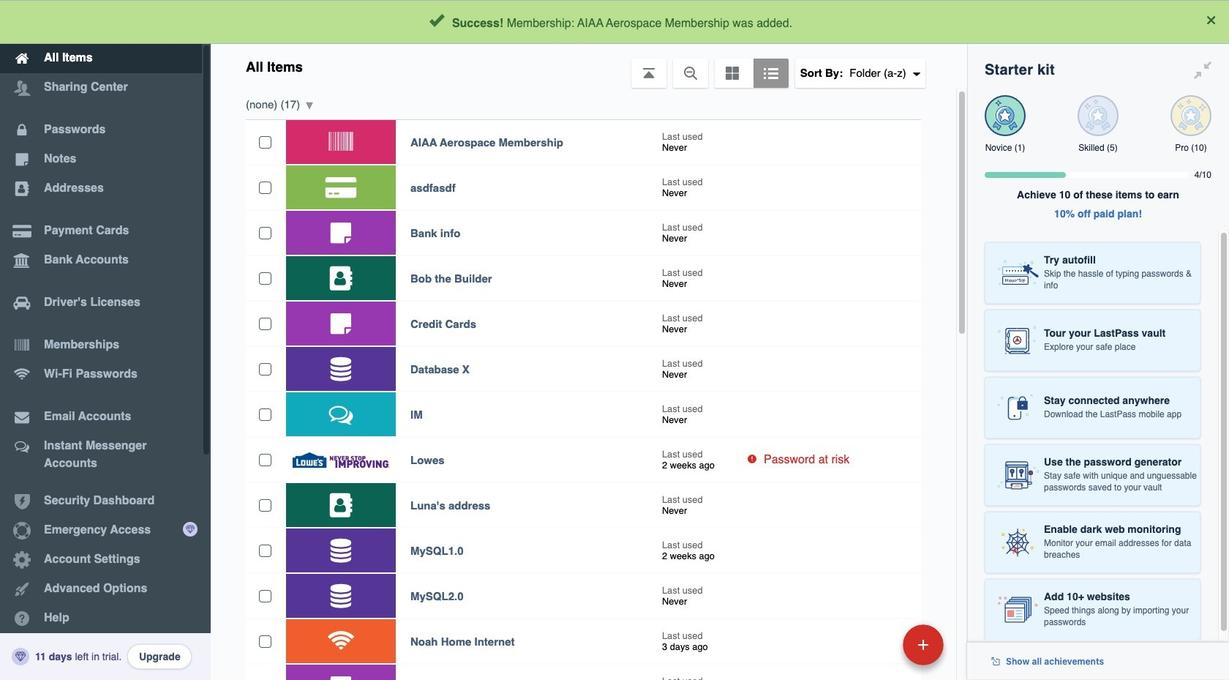 Task type: describe. For each thing, give the bounding box(es) containing it.
main navigation navigation
[[0, 0, 211, 680]]



Task type: locate. For each thing, give the bounding box(es) containing it.
search my vault text field
[[347, 6, 932, 38]]

new item element
[[803, 624, 949, 665]]

new item navigation
[[803, 620, 953, 680]]

vault options navigation
[[211, 44, 968, 88]]

alert
[[0, 0, 1230, 44]]

Search search field
[[347, 6, 932, 38]]



Task type: vqa. For each thing, say whether or not it's contained in the screenshot.
password field at the right top
no



